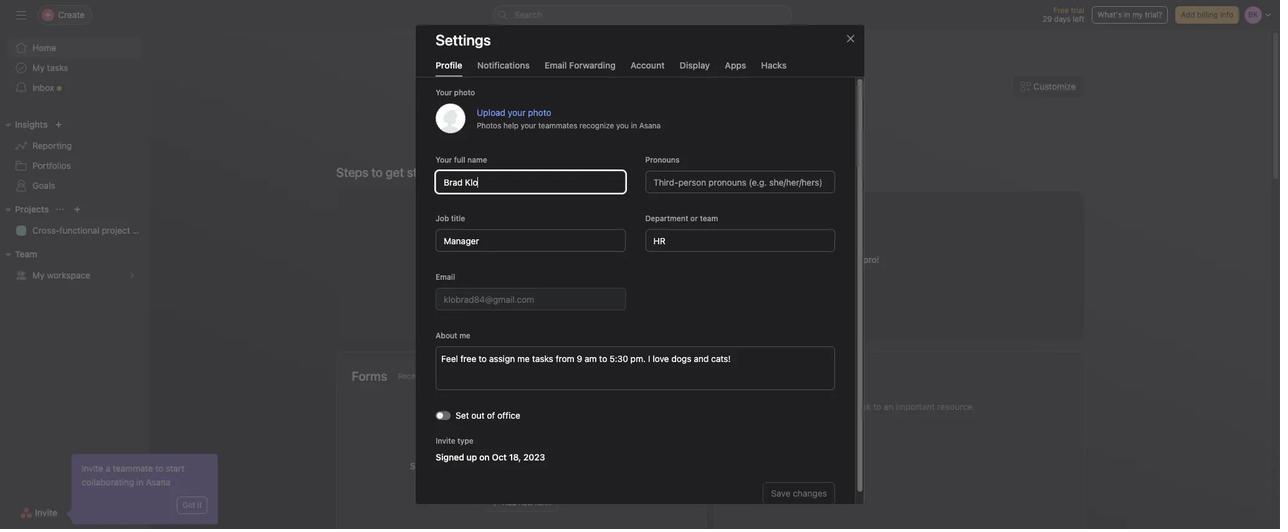 Task type: locate. For each thing, give the bounding box(es) containing it.
0 vertical spatial asana
[[639, 121, 661, 130]]

0 horizontal spatial form
[[535, 498, 552, 507]]

email up about
[[436, 272, 455, 282]]

pro!
[[864, 254, 880, 265]]

0 horizontal spatial add
[[503, 498, 517, 507]]

title
[[451, 214, 465, 223]]

oct
[[492, 452, 507, 463]]

a up collaborating
[[106, 463, 110, 474]]

in inside what's in my trial? button
[[1125, 10, 1131, 19]]

add for add new form
[[503, 498, 517, 507]]

2 horizontal spatial asana
[[837, 254, 861, 265]]

2 your from the top
[[436, 155, 452, 165]]

the
[[646, 254, 659, 265]]

invite inside button
[[35, 507, 57, 518]]

form right new
[[535, 498, 552, 507]]

1 my from the top
[[32, 62, 45, 73]]

2 horizontal spatial in
[[1125, 10, 1131, 19]]

invite button
[[12, 502, 66, 524]]

my left tasks
[[32, 62, 45, 73]]

asana down start
[[146, 477, 171, 488]]

asana for an
[[837, 254, 861, 265]]

in left my
[[1125, 10, 1131, 19]]

1 vertical spatial your
[[436, 155, 452, 165]]

hacks
[[761, 60, 787, 70]]

trial
[[1071, 6, 1085, 15]]

recognize
[[580, 121, 614, 130]]

to inside invite a teammate to start collaborating in asana got it
[[155, 463, 163, 474]]

goals
[[32, 180, 55, 191]]

search button
[[493, 5, 792, 25]]

my down team
[[32, 270, 45, 281]]

functional
[[59, 225, 99, 236]]

close image
[[846, 34, 856, 44]]

invite
[[436, 436, 456, 446], [82, 463, 103, 474], [35, 507, 57, 518]]

my for my workspace
[[32, 270, 45, 281]]

your down the profile button
[[436, 88, 452, 97]]

0 horizontal spatial on
[[479, 452, 490, 463]]

you
[[616, 121, 629, 130], [464, 461, 478, 471]]

add left new
[[503, 498, 517, 507]]

1 horizontal spatial photo
[[528, 107, 552, 118]]

on
[[715, 229, 731, 247], [479, 452, 490, 463]]

your right help
[[521, 121, 536, 130]]

brad up 'the'
[[636, 229, 667, 247]]

good
[[619, 106, 667, 130]]

1 horizontal spatial form
[[613, 461, 632, 471]]

display
[[680, 60, 710, 70]]

invite inside invite a teammate to start collaborating in asana got it
[[82, 463, 103, 474]]

you right recognize
[[616, 121, 629, 130]]

2 horizontal spatial invite
[[436, 436, 456, 446]]

got it button
[[177, 497, 208, 514]]

1 vertical spatial on
[[479, 452, 490, 463]]

0 vertical spatial brad
[[761, 106, 802, 130]]

a
[[606, 461, 610, 471], [106, 463, 110, 474]]

0 vertical spatial in
[[1125, 10, 1131, 19]]

teammates
[[539, 121, 578, 130]]

photo down the profile button
[[454, 88, 475, 97]]

steps to get started
[[336, 165, 447, 180]]

a inside simplify how you manage work requests. create a form to prioritize and track incoming work.
[[606, 461, 610, 471]]

to left start
[[155, 463, 163, 474]]

to right going
[[779, 254, 787, 265]]

teammate
[[113, 463, 153, 474]]

0 horizontal spatial email
[[436, 272, 455, 282]]

add
[[1181, 10, 1195, 19], [503, 498, 517, 507]]

1 vertical spatial you
[[464, 461, 478, 471]]

my
[[32, 62, 45, 73], [32, 270, 45, 281]]

on for your way!
[[715, 229, 731, 247]]

1 vertical spatial add
[[503, 498, 517, 507]]

search list box
[[493, 5, 792, 25]]

plan
[[132, 225, 150, 236]]

in inside invite a teammate to start collaborating in asana got it
[[136, 477, 144, 488]]

1 horizontal spatial on
[[715, 229, 731, 247]]

asana for in
[[639, 121, 661, 130]]

upload your photo button
[[477, 107, 552, 118]]

asana
[[639, 121, 661, 130], [837, 254, 861, 265], [146, 477, 171, 488]]

signed
[[436, 452, 464, 463]]

1 vertical spatial invite
[[82, 463, 103, 474]]

on up you've completed the beginner course. keep going to become an asana pro!
[[715, 229, 731, 247]]

0 vertical spatial form
[[613, 461, 632, 471]]

add left billing
[[1181, 10, 1195, 19]]

photo inside upload your photo photos help your teammates recognize you in asana
[[528, 107, 552, 118]]

I usually work from 9am-5pm PST. Feel free to assign me a task with a due date anytime. Also, I love dogs! text field
[[436, 347, 835, 390]]

0 vertical spatial on
[[715, 229, 731, 247]]

photo
[[454, 88, 475, 97], [528, 107, 552, 118]]

manage
[[481, 461, 513, 471]]

team
[[15, 249, 37, 259]]

1 vertical spatial email
[[436, 272, 455, 282]]

my inside the global element
[[32, 62, 45, 73]]

job
[[612, 229, 633, 247]]

department or team
[[646, 214, 718, 223]]

2 vertical spatial invite
[[35, 507, 57, 518]]

how
[[445, 461, 461, 471]]

1 your from the top
[[436, 88, 452, 97]]

unlock more steps button
[[572, 282, 664, 304]]

form right create
[[613, 461, 632, 471]]

hide sidebar image
[[16, 10, 26, 20]]

1 vertical spatial form
[[535, 498, 552, 507]]

add for add billing info
[[1181, 10, 1195, 19]]

your photo
[[436, 88, 475, 97]]

on inside the "invite type signed up on oct 18, 2023"
[[479, 452, 490, 463]]

upload your photo photos help your teammates recognize you in asana
[[477, 107, 661, 130]]

1 horizontal spatial in
[[631, 121, 637, 130]]

None text field
[[436, 171, 626, 193], [436, 229, 626, 252], [646, 229, 835, 252], [436, 171, 626, 193], [436, 229, 626, 252], [646, 229, 835, 252]]

home
[[32, 42, 56, 53]]

in right recognize
[[631, 121, 637, 130]]

days
[[1055, 14, 1071, 24]]

0 horizontal spatial invite
[[35, 507, 57, 518]]

reporting link
[[7, 136, 142, 156]]

brad for afternoon,
[[761, 106, 802, 130]]

0 vertical spatial my
[[32, 62, 45, 73]]

portfolios
[[32, 160, 71, 171]]

1 horizontal spatial you
[[616, 121, 629, 130]]

invite a teammate to start collaborating in asana got it
[[82, 463, 202, 510]]

your way!
[[735, 229, 798, 247]]

0 vertical spatial you
[[616, 121, 629, 130]]

brad
[[761, 106, 802, 130], [636, 229, 667, 247]]

0 vertical spatial email
[[545, 60, 567, 70]]

photo up 'teammates'
[[528, 107, 552, 118]]

free trial 29 days left
[[1043, 6, 1085, 24]]

global element
[[0, 31, 150, 105]]

0 vertical spatial your
[[508, 107, 526, 118]]

inbox
[[32, 82, 54, 93]]

0 horizontal spatial asana
[[146, 477, 171, 488]]

great
[[572, 229, 609, 247]]

your up help
[[508, 107, 526, 118]]

asana inside invite a teammate to start collaborating in asana got it
[[146, 477, 171, 488]]

add billing info
[[1181, 10, 1234, 19]]

asana up pronouns
[[639, 121, 661, 130]]

0 horizontal spatial photo
[[454, 88, 475, 97]]

brad down 'hacks' button on the right top of page
[[761, 106, 802, 130]]

1 vertical spatial in
[[631, 121, 637, 130]]

me
[[460, 331, 471, 340]]

a right create
[[606, 461, 610, 471]]

0 horizontal spatial a
[[106, 463, 110, 474]]

1 vertical spatial photo
[[528, 107, 552, 118]]

what's in my trial? button
[[1092, 6, 1168, 24]]

0 vertical spatial invite
[[436, 436, 456, 446]]

1 horizontal spatial asana
[[639, 121, 661, 130]]

email left "forwarding"
[[545, 60, 567, 70]]

2 vertical spatial in
[[136, 477, 144, 488]]

my inside teams element
[[32, 270, 45, 281]]

0 horizontal spatial you
[[464, 461, 478, 471]]

your left full
[[436, 155, 452, 165]]

invite for invite type
[[436, 436, 456, 446]]

2 my from the top
[[32, 270, 45, 281]]

cross-functional project plan link
[[7, 221, 150, 241]]

workspace
[[47, 270, 90, 281]]

simplify how you manage work requests. create a form to prioritize and track incoming work.
[[410, 461, 632, 485]]

save changes button
[[763, 483, 835, 505]]

job
[[436, 214, 449, 223]]

left
[[1073, 14, 1085, 24]]

in down "teammate"
[[136, 477, 144, 488]]

tasks
[[47, 62, 68, 73]]

1 horizontal spatial invite
[[82, 463, 103, 474]]

your full name
[[436, 155, 487, 165]]

steps
[[633, 288, 655, 299]]

invite inside the "invite type signed up on oct 18, 2023"
[[436, 436, 456, 446]]

form
[[613, 461, 632, 471], [535, 498, 552, 507]]

1 horizontal spatial a
[[606, 461, 610, 471]]

email forwarding button
[[545, 60, 616, 77]]

1 horizontal spatial brad
[[761, 106, 802, 130]]

1 horizontal spatial add
[[1181, 10, 1195, 19]]

portfolios link
[[7, 156, 142, 176]]

0 horizontal spatial in
[[136, 477, 144, 488]]

None text field
[[436, 288, 626, 310]]

add new form button
[[485, 494, 557, 512]]

work
[[515, 461, 534, 471]]

1 horizontal spatial email
[[545, 60, 567, 70]]

set
[[456, 410, 469, 421]]

1 vertical spatial my
[[32, 270, 45, 281]]

0 horizontal spatial brad
[[636, 229, 667, 247]]

up
[[467, 452, 477, 463]]

hacks button
[[761, 60, 787, 77]]

you up prioritize in the left bottom of the page
[[464, 461, 478, 471]]

1 vertical spatial brad
[[636, 229, 667, 247]]

cross-functional project plan
[[32, 225, 150, 236]]

profile
[[436, 60, 462, 70]]

1 vertical spatial asana
[[837, 254, 861, 265]]

2 vertical spatial asana
[[146, 477, 171, 488]]

customize button
[[1013, 75, 1084, 98]]

to down how
[[446, 474, 454, 485]]

completed
[[601, 254, 644, 265]]

email inside "button"
[[545, 60, 567, 70]]

on right up
[[479, 452, 490, 463]]

save
[[771, 488, 791, 499]]

asana right 'an'
[[837, 254, 861, 265]]

0 vertical spatial add
[[1181, 10, 1195, 19]]

asana inside upload your photo photos help your teammates recognize you in asana
[[639, 121, 661, 130]]

0 vertical spatial your
[[436, 88, 452, 97]]

create
[[577, 461, 603, 471]]



Task type: vqa. For each thing, say whether or not it's contained in the screenshot.
close task pane icon
no



Task type: describe. For each thing, give the bounding box(es) containing it.
about me
[[436, 331, 471, 340]]

new
[[519, 498, 533, 507]]

brad for job
[[636, 229, 667, 247]]

email for email
[[436, 272, 455, 282]]

track
[[512, 474, 532, 485]]

invite for invite a teammate to start collaborating in asana
[[82, 463, 103, 474]]

18,
[[509, 452, 521, 463]]

invite type signed up on oct 18, 2023
[[436, 436, 545, 463]]

goals link
[[7, 176, 142, 196]]

in inside upload your photo photos help your teammates recognize you in asana
[[631, 121, 637, 130]]

prioritize
[[457, 474, 492, 485]]

2023
[[524, 452, 545, 463]]

simplify
[[410, 461, 442, 471]]

add billing info button
[[1176, 6, 1239, 24]]

team button
[[0, 247, 37, 262]]

project
[[102, 225, 130, 236]]

my tasks
[[32, 62, 68, 73]]

email for email forwarding
[[545, 60, 567, 70]]

notifications button
[[477, 60, 530, 77]]

got
[[183, 501, 195, 510]]

incoming
[[535, 474, 571, 485]]

forms
[[352, 369, 387, 383]]

become
[[790, 254, 822, 265]]

good afternoon, brad
[[619, 106, 802, 130]]

or
[[691, 214, 698, 223]]

invite a teammate to start collaborating in asana tooltip
[[68, 454, 218, 524]]

0 vertical spatial photo
[[454, 88, 475, 97]]

team
[[700, 214, 718, 223]]

unlock
[[580, 288, 608, 299]]

info
[[1221, 10, 1234, 19]]

you're
[[670, 229, 711, 247]]

projects element
[[0, 198, 150, 243]]

free
[[1054, 6, 1069, 15]]

Third-person pronouns (e.g. she/her/hers) text field
[[646, 171, 835, 193]]

upload new photo image
[[436, 103, 466, 133]]

add new form
[[503, 498, 552, 507]]

you inside upload your photo photos help your teammates recognize you in asana
[[616, 121, 629, 130]]

display button
[[680, 60, 710, 77]]

teams element
[[0, 243, 150, 288]]

help
[[504, 121, 519, 130]]

a inside invite a teammate to start collaborating in asana got it
[[106, 463, 110, 474]]

get started
[[386, 165, 447, 180]]

about
[[436, 331, 458, 340]]

apps
[[725, 60, 746, 70]]

start
[[166, 463, 184, 474]]

of
[[487, 410, 495, 421]]

full
[[454, 155, 466, 165]]

insights element
[[0, 113, 150, 198]]

photos
[[477, 121, 502, 130]]

afternoon,
[[671, 106, 757, 130]]

email forwarding
[[545, 60, 616, 70]]

course.
[[699, 254, 729, 265]]

forwarding
[[569, 60, 616, 70]]

department
[[646, 214, 689, 223]]

notifications
[[477, 60, 530, 70]]

set out of office switch
[[436, 411, 451, 420]]

changes
[[793, 488, 827, 499]]

my workspace
[[32, 270, 90, 281]]

form inside button
[[535, 498, 552, 507]]

work.
[[574, 474, 596, 485]]

and
[[494, 474, 509, 485]]

job title
[[436, 214, 465, 223]]

beginner
[[652, 157, 694, 168]]

going
[[754, 254, 777, 265]]

form inside simplify how you manage work requests. create a form to prioritize and track incoming work.
[[613, 461, 632, 471]]

search
[[514, 9, 542, 20]]

insights button
[[0, 117, 48, 132]]

1 vertical spatial your
[[521, 121, 536, 130]]

my workspace link
[[7, 266, 142, 286]]

my
[[1133, 10, 1143, 19]]

beginner
[[661, 254, 697, 265]]

office
[[498, 410, 520, 421]]

account button
[[631, 60, 665, 77]]

on for oct
[[479, 452, 490, 463]]

what's in my trial?
[[1098, 10, 1163, 19]]

it
[[197, 501, 202, 510]]

to inside simplify how you manage work requests. create a form to prioritize and track incoming work.
[[446, 474, 454, 485]]

type
[[458, 436, 474, 446]]

set out of office
[[456, 410, 520, 421]]

steps
[[336, 165, 369, 180]]

you've
[[572, 254, 599, 265]]

keep
[[732, 254, 752, 265]]

out
[[472, 410, 485, 421]]

you inside simplify how you manage work requests. create a form to prioritize and track incoming work.
[[464, 461, 478, 471]]

requests.
[[537, 461, 574, 471]]

your for your photo
[[436, 155, 452, 165]]

your for settings
[[436, 88, 452, 97]]

my for my tasks
[[32, 62, 45, 73]]

name
[[468, 155, 487, 165]]

settings
[[436, 31, 491, 49]]

reporting
[[32, 140, 72, 151]]

what's
[[1098, 10, 1122, 19]]

to right steps
[[372, 165, 383, 180]]

trial?
[[1145, 10, 1163, 19]]

collaborating
[[82, 477, 134, 488]]



